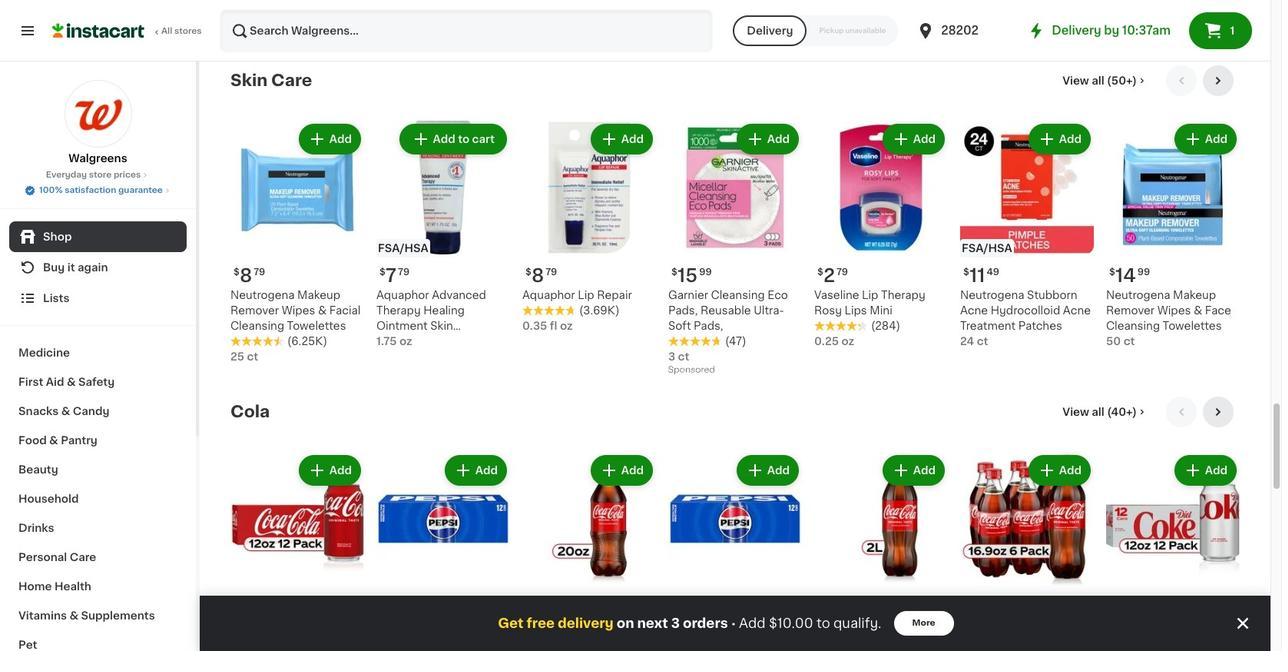 Task type: describe. For each thing, give the bounding box(es) containing it.
ct inside neutrogena makeup remover wipes & face cleansing towelettes 50 ct
[[1124, 336, 1136, 347]]

items
[[297, 32, 329, 43]]

(14.7k)
[[872, 637, 909, 647]]

drinks link
[[9, 513, 187, 543]]

$ for neutrogena makeup remover wipes & facial cleansing towelettes
[[234, 268, 240, 277]]

repair
[[597, 290, 633, 301]]

eco
[[768, 290, 789, 301]]

snacks & candy link
[[9, 397, 187, 426]]

50
[[1107, 336, 1122, 347]]

lip for 8
[[578, 290, 595, 301]]

protectant
[[377, 336, 434, 347]]

add to cart button
[[401, 125, 506, 153]]

1.75
[[377, 336, 397, 347]]

therapy for 7
[[377, 305, 421, 316]]

shop
[[43, 231, 72, 242]]

everyday store prices link
[[46, 169, 150, 181]]

all for 9
[[1092, 407, 1105, 417]]

lists link
[[9, 283, 187, 314]]

guarantee
[[118, 186, 163, 194]]

fsa/hsa for 11
[[962, 243, 1013, 254]]

add button for neutrogena makeup remover wipes & facial cleansing towelettes
[[300, 125, 360, 153]]

25 ct
[[231, 351, 258, 362]]

care for skin care
[[271, 72, 312, 88]]

patches
[[1019, 321, 1063, 331]]

product group containing 3
[[815, 452, 949, 651]]

more
[[913, 619, 936, 627]]

aquaphor for 8
[[523, 290, 575, 301]]

$ for aquaphor advanced therapy healing ointment skin protectant tube
[[380, 268, 386, 277]]

99 for 15
[[700, 268, 712, 277]]

1 sponsored badge image from the top
[[669, 11, 715, 20]]

49 inside $ 11 49
[[987, 268, 1000, 277]]

next
[[638, 617, 669, 630]]

100% satisfaction guarantee button
[[24, 181, 172, 197]]

neutrogena for 11
[[961, 290, 1025, 301]]

pepsi
[[669, 621, 699, 632]]

$ 3 29
[[818, 598, 850, 616]]

again
[[78, 262, 108, 273]]

0.35 fl oz
[[523, 321, 573, 331]]

free
[[527, 617, 555, 630]]

household
[[18, 493, 79, 504]]

$ 2 69
[[526, 598, 558, 616]]

add button for coca-cola cola
[[885, 457, 944, 484]]

14
[[1116, 267, 1137, 284]]

$ for pepsi soda - pack
[[672, 599, 678, 608]]

garnier
[[669, 290, 709, 301]]

0.25
[[815, 336, 839, 347]]

neutrogena makeup remover wipes & face cleansing towelettes 50 ct
[[1107, 290, 1232, 347]]

all for 14
[[1092, 75, 1105, 86]]

add button for neutrogena makeup remover wipes & face cleansing towelettes
[[1177, 125, 1236, 153]]

pet
[[18, 640, 37, 650]]

to inside button
[[458, 134, 470, 145]]

first aid & safety link
[[9, 367, 187, 397]]

$ for neutrogena stubborn acne hydrocolloid acne treatment patches
[[964, 268, 970, 277]]

neutrogena makeup remover wipes & facial cleansing towelettes
[[231, 290, 361, 331]]

on
[[617, 617, 635, 630]]

1.75 oz
[[377, 336, 413, 347]]

(284)
[[872, 321, 901, 331]]

add button for 9
[[300, 457, 360, 484]]

vitamins & supplements link
[[9, 601, 187, 630]]

69
[[545, 599, 558, 608]]

$ for vaseline lip therapy rosy lips mini
[[818, 268, 824, 277]]

8 for neutrogena
[[240, 267, 252, 284]]

towelettes for facial
[[287, 321, 346, 331]]

-
[[732, 621, 737, 632]]

$ 2 79
[[818, 267, 849, 284]]

add to cart
[[433, 134, 495, 145]]

1 9 from the left
[[240, 598, 252, 616]]

& inside neutrogena makeup remover wipes & facial cleansing towelettes
[[318, 305, 327, 316]]

aid
[[46, 377, 64, 387]]

neutrogena stubborn acne hydrocolloid acne treatment patches 24 ct
[[961, 290, 1092, 347]]

medicine link
[[9, 338, 187, 367]]

1 vertical spatial 3
[[824, 598, 836, 616]]

remover for neutrogena makeup remover wipes & facial cleansing towelettes
[[231, 305, 279, 316]]

home
[[18, 581, 52, 592]]

product group containing 11
[[961, 121, 1095, 349]]

28202
[[942, 25, 979, 36]]

walgreens
[[69, 153, 127, 164]]

$32,
[[271, 15, 295, 26]]

soft inside coca-cola soda soft drink
[[614, 621, 637, 632]]

food & pantry
[[18, 435, 98, 446]]

delivery button
[[734, 15, 807, 46]]

cola down 25 ct
[[231, 404, 270, 420]]

towelettes for face
[[1163, 321, 1223, 331]]

0.35
[[523, 321, 548, 331]]

sponsored badge image inside product group
[[669, 366, 715, 374]]

79 for neutrogena makeup remover wipes & facial cleansing towelettes
[[254, 268, 265, 277]]

vitamins & supplements
[[18, 610, 155, 621]]

coca- for coca-cola cola (14.7k)
[[815, 621, 848, 632]]

neutrogena inside neutrogena makeup remover wipes & facial cleansing towelettes
[[231, 290, 295, 301]]

add inside get free delivery on next 3 orders • add $10.00 to qualify.
[[739, 617, 766, 630]]

save
[[297, 15, 323, 26]]

view all (40+) button
[[1057, 397, 1155, 427]]

satisfaction
[[65, 186, 116, 194]]

skin inside aquaphor advanced therapy healing ointment skin protectant tube
[[431, 321, 453, 331]]

3 $ 9 49 from the left
[[672, 598, 705, 616]]

qualify.
[[834, 617, 882, 630]]

food & pantry link
[[9, 426, 187, 455]]

reusable
[[701, 305, 751, 316]]

hydrocolloid
[[991, 305, 1061, 316]]

$ 15 99
[[672, 267, 712, 284]]

it
[[67, 262, 75, 273]]

garnier cleansing eco pads, reusable ultra- soft pads,
[[669, 290, 789, 331]]

coca-cola soda soft drink
[[523, 621, 637, 647]]

$ for coca-cola soda soft drink
[[526, 599, 532, 608]]

service type group
[[734, 15, 899, 46]]

item carousel region containing 9
[[231, 397, 1241, 651]]

2 $ 9 49 from the left
[[380, 598, 413, 616]]

Search field
[[221, 11, 712, 51]]

soft inside garnier cleansing eco pads, reusable ultra- soft pads,
[[669, 321, 691, 331]]

therapy for 2
[[882, 290, 926, 301]]

cleansing for neutrogena makeup remover wipes & facial cleansing towelettes
[[231, 321, 284, 331]]

snacks
[[18, 406, 59, 417]]

soda inside coca-cola soda soft drink
[[584, 621, 611, 632]]

100%
[[39, 186, 63, 194]]

instacart logo image
[[52, 22, 145, 40]]

3 inside get free delivery on next 3 orders • add $10.00 to qualify.
[[672, 617, 680, 630]]

neutrogena for 14
[[1107, 290, 1171, 301]]

1 vertical spatial pads,
[[694, 321, 724, 331]]

view all (50+)
[[1063, 75, 1138, 86]]

1 horizontal spatial oz
[[560, 321, 573, 331]]

vitamins
[[18, 610, 67, 621]]

product group containing spend $32, save $5 see eligible items
[[231, 0, 364, 45]]

$ 8 79 for neutrogena
[[234, 267, 265, 284]]

cleansing for neutrogena makeup remover wipes & face cleansing towelettes 50 ct
[[1107, 321, 1161, 331]]

fl
[[550, 321, 558, 331]]

more button
[[894, 611, 954, 636]]

$ 14 99
[[1110, 267, 1151, 284]]

first
[[18, 377, 43, 387]]

get
[[498, 617, 524, 630]]

personal care
[[18, 552, 96, 563]]

all stores link
[[52, 9, 203, 52]]

& inside neutrogena makeup remover wipes & face cleansing towelettes 50 ct
[[1194, 305, 1203, 316]]

walgreens logo image
[[64, 80, 132, 148]]

& right food
[[49, 435, 58, 446]]

(3.69k)
[[580, 305, 620, 316]]

snacks & candy
[[18, 406, 110, 417]]

view all (40+)
[[1063, 407, 1138, 417]]

$5
[[326, 15, 340, 26]]

to inside get free delivery on next 3 orders • add $10.00 to qualify.
[[817, 617, 831, 630]]

lips
[[845, 305, 868, 316]]

add button for aquaphor lip repair
[[592, 125, 652, 153]]

ct right '25'
[[247, 351, 258, 362]]

delivery for delivery
[[747, 25, 794, 36]]

wipes for face
[[1158, 305, 1192, 316]]



Task type: vqa. For each thing, say whether or not it's contained in the screenshot.
Advanced
yes



Task type: locate. For each thing, give the bounding box(es) containing it.
1 vertical spatial care
[[70, 552, 96, 563]]

oz right 0.25
[[842, 336, 855, 347]]

makeup up facial
[[298, 290, 341, 301]]

aquaphor up 0.35 fl oz
[[523, 290, 575, 301]]

soft
[[669, 321, 691, 331], [614, 621, 637, 632]]

0 horizontal spatial wipes
[[282, 305, 315, 316]]

personal
[[18, 552, 67, 563]]

0 vertical spatial item carousel region
[[231, 65, 1241, 384]]

soft left next
[[614, 621, 637, 632]]

by
[[1105, 25, 1120, 36]]

0 vertical spatial sponsored badge image
[[669, 11, 715, 20]]

0 horizontal spatial care
[[70, 552, 96, 563]]

lip for 2
[[862, 290, 879, 301]]

79 up aquaphor lip repair
[[546, 268, 558, 277]]

towelettes inside neutrogena makeup remover wipes & facial cleansing towelettes
[[287, 321, 346, 331]]

therapy
[[882, 290, 926, 301], [377, 305, 421, 316]]

8 up neutrogena makeup remover wipes & facial cleansing towelettes
[[240, 267, 252, 284]]

$ inside $ 5 99
[[964, 599, 970, 608]]

0 vertical spatial view
[[1063, 75, 1090, 86]]

99 for 14
[[1138, 268, 1151, 277]]

2 acne from the left
[[1064, 305, 1092, 316]]

2 9 from the left
[[386, 598, 398, 616]]

fsa/hsa for 7
[[378, 243, 429, 254]]

drinks
[[18, 523, 54, 533]]

0 vertical spatial soft
[[669, 321, 691, 331]]

eligible
[[254, 32, 295, 43]]

product group containing 15
[[669, 121, 802, 378]]

0 vertical spatial skin
[[231, 72, 268, 88]]

sponsored badge image
[[669, 11, 715, 20], [669, 366, 715, 374]]

10:37am
[[1123, 25, 1171, 36]]

2 horizontal spatial 2
[[824, 267, 836, 284]]

$ 8 79 for aquaphor
[[526, 267, 558, 284]]

neutrogena down $ 14 99
[[1107, 290, 1171, 301]]

treatment tracker modal dialog
[[200, 596, 1271, 651]]

1 vertical spatial skin
[[431, 321, 453, 331]]

2 sponsored badge image from the top
[[669, 366, 715, 374]]

cola right free
[[556, 621, 581, 632]]

2 vertical spatial 2
[[446, 637, 453, 647]]

oz inside product group
[[400, 336, 413, 347]]

all left (50+)
[[1092, 75, 1105, 86]]

oz for 1.75 oz
[[400, 336, 413, 347]]

coca- inside coca-cola soda soft drink
[[523, 621, 556, 632]]

2 aquaphor from the left
[[523, 290, 575, 301]]

acne down the stubborn
[[1064, 305, 1092, 316]]

99 right 5
[[984, 599, 996, 608]]

care for personal care
[[70, 552, 96, 563]]

lip up the mini
[[862, 290, 879, 301]]

0 horizontal spatial acne
[[961, 305, 989, 316]]

3 down garnier
[[669, 351, 676, 362]]

1 $ 9 49 from the left
[[234, 598, 267, 616]]

1 horizontal spatial neutrogena
[[961, 290, 1025, 301]]

0 horizontal spatial remover
[[231, 305, 279, 316]]

care down "eligible" on the left
[[271, 72, 312, 88]]

skin down healing
[[431, 321, 453, 331]]

2 $ 8 79 from the left
[[526, 267, 558, 284]]

$ for garnier cleansing eco pads, reusable ultra- soft pads,
[[672, 268, 678, 277]]

0 horizontal spatial makeup
[[298, 290, 341, 301]]

2 79 from the left
[[398, 268, 410, 277]]

remover for neutrogena makeup remover wipes & face cleansing towelettes 50 ct
[[1107, 305, 1155, 316]]

$ 8 79 up neutrogena makeup remover wipes & facial cleansing towelettes
[[234, 267, 265, 284]]

all inside 'popup button'
[[1092, 75, 1105, 86]]

$ for aquaphor lip repair
[[526, 268, 532, 277]]

fsa/hsa up $ 11 49
[[962, 243, 1013, 254]]

1 horizontal spatial soft
[[669, 321, 691, 331]]

3 neutrogena from the left
[[1107, 290, 1171, 301]]

vaseline
[[815, 290, 860, 301]]

1 wipes from the left
[[282, 305, 315, 316]]

aquaphor advanced therapy healing ointment skin protectant tube
[[377, 290, 486, 347]]

remover up 25 ct
[[231, 305, 279, 316]]

2
[[824, 267, 836, 284], [532, 598, 543, 616], [446, 637, 453, 647]]

cleansing up 50
[[1107, 321, 1161, 331]]

coca- for coca-cola soda soft drink
[[523, 621, 556, 632]]

$ 8 79
[[234, 267, 265, 284], [526, 267, 558, 284]]

0 horizontal spatial soft
[[614, 621, 637, 632]]

1 lip from the left
[[578, 290, 595, 301]]

0 horizontal spatial 2
[[446, 637, 453, 647]]

79 inside $ 7 79
[[398, 268, 410, 277]]

all left (40+) on the right bottom of page
[[1092, 407, 1105, 417]]

buy
[[43, 262, 65, 273]]

wipes left face
[[1158, 305, 1192, 316]]

delivery inside 'button'
[[747, 25, 794, 36]]

2 neutrogena from the left
[[961, 290, 1025, 301]]

79 up neutrogena makeup remover wipes & facial cleansing towelettes
[[254, 268, 265, 277]]

0 horizontal spatial to
[[458, 134, 470, 145]]

79 inside the $ 2 79
[[837, 268, 849, 277]]

see
[[231, 32, 252, 43]]

2 horizontal spatial 99
[[1138, 268, 1151, 277]]

coca- down $ 3 29
[[815, 621, 848, 632]]

1 horizontal spatial cleansing
[[711, 290, 765, 301]]

79 for aquaphor advanced therapy healing ointment skin protectant tube
[[398, 268, 410, 277]]

ct
[[978, 336, 989, 347], [1124, 336, 1136, 347], [247, 351, 258, 362], [678, 351, 690, 362]]

candy
[[73, 406, 110, 417]]

0 horizontal spatial skin
[[231, 72, 268, 88]]

1 vertical spatial all
[[1092, 407, 1105, 417]]

$ inside $ 11 49
[[964, 268, 970, 277]]

1 horizontal spatial skin
[[431, 321, 453, 331]]

0 vertical spatial therapy
[[882, 290, 926, 301]]

ct down garnier
[[678, 351, 690, 362]]

&
[[318, 305, 327, 316], [1194, 305, 1203, 316], [67, 377, 76, 387], [61, 406, 70, 417], [49, 435, 58, 446], [69, 610, 78, 621]]

2 horizontal spatial oz
[[842, 336, 855, 347]]

1 vertical spatial soft
[[614, 621, 637, 632]]

oz right "fl"
[[560, 321, 573, 331]]

2 up vaseline
[[824, 267, 836, 284]]

towelettes up the (6.25k) at the bottom left of the page
[[287, 321, 346, 331]]

soda
[[584, 621, 611, 632], [701, 621, 729, 632]]

99 right 15
[[700, 268, 712, 277]]

0 horizontal spatial neutrogena
[[231, 290, 295, 301]]

99 inside $ 15 99
[[700, 268, 712, 277]]

1 fsa/hsa from the left
[[378, 243, 429, 254]]

29
[[838, 599, 850, 608]]

add button for vaseline lip therapy rosy lips mini
[[885, 125, 944, 153]]

neutrogena inside neutrogena makeup remover wipes & face cleansing towelettes 50 ct
[[1107, 290, 1171, 301]]

2 soda from the left
[[701, 621, 729, 632]]

0 horizontal spatial soda
[[584, 621, 611, 632]]

0 horizontal spatial coca-
[[523, 621, 556, 632]]

0 horizontal spatial fsa/hsa
[[378, 243, 429, 254]]

everyday store prices
[[46, 171, 141, 179]]

cleansing inside garnier cleansing eco pads, reusable ultra- soft pads,
[[711, 290, 765, 301]]

delivery for delivery by 10:37am
[[1052, 25, 1102, 36]]

makeup for face
[[1174, 290, 1217, 301]]

soda left •
[[701, 621, 729, 632]]

stores
[[174, 27, 202, 35]]

soda left "on"
[[584, 621, 611, 632]]

$
[[234, 268, 240, 277], [380, 268, 386, 277], [526, 268, 532, 277], [672, 268, 678, 277], [818, 268, 824, 277], [964, 268, 970, 277], [1110, 268, 1116, 277], [234, 599, 240, 608], [380, 599, 386, 608], [526, 599, 532, 608], [672, 599, 678, 608], [818, 599, 824, 608], [964, 599, 970, 608], [1110, 599, 1116, 608]]

fsa/hsa
[[378, 243, 429, 254], [962, 243, 1013, 254]]

0 vertical spatial 2
[[824, 267, 836, 284]]

1 neutrogena from the left
[[231, 290, 295, 301]]

2 coca- from the left
[[815, 621, 848, 632]]

buy it again
[[43, 262, 108, 273]]

lip
[[578, 290, 595, 301], [862, 290, 879, 301]]

•
[[731, 617, 736, 629]]

28202 button
[[917, 9, 1009, 52]]

wipes for facial
[[282, 305, 315, 316]]

0 vertical spatial to
[[458, 134, 470, 145]]

1 vertical spatial view
[[1063, 407, 1090, 417]]

supplements
[[81, 610, 155, 621]]

view left (40+) on the right bottom of page
[[1063, 407, 1090, 417]]

79 right '7'
[[398, 268, 410, 277]]

1
[[1231, 25, 1236, 36]]

2 all from the top
[[1092, 407, 1105, 417]]

makeup up face
[[1174, 290, 1217, 301]]

1 horizontal spatial aquaphor
[[523, 290, 575, 301]]

0 horizontal spatial aquaphor
[[377, 290, 429, 301]]

$ 11 49
[[964, 267, 1000, 284]]

2 lip from the left
[[862, 290, 879, 301]]

neutrogena inside neutrogena stubborn acne hydrocolloid acne treatment patches 24 ct
[[961, 290, 1025, 301]]

product group containing 5
[[961, 452, 1095, 651]]

1 horizontal spatial acne
[[1064, 305, 1092, 316]]

1 acne from the left
[[961, 305, 989, 316]]

2 for $ 2 79
[[824, 267, 836, 284]]

2 view from the top
[[1063, 407, 1090, 417]]

1 makeup from the left
[[298, 290, 341, 301]]

neutrogena up 25 ct
[[231, 290, 295, 301]]

view
[[1063, 75, 1090, 86], [1063, 407, 1090, 417]]

ct inside neutrogena stubborn acne hydrocolloid acne treatment patches 24 ct
[[978, 336, 989, 347]]

1 vertical spatial therapy
[[377, 305, 421, 316]]

product group containing 14
[[1107, 121, 1241, 349]]

99 for 5
[[984, 599, 996, 608]]

health
[[55, 581, 91, 592]]

care up health
[[70, 552, 96, 563]]

wipes up the (6.25k) at the bottom left of the page
[[282, 305, 315, 316]]

add button for neutrogena stubborn acne hydrocolloid acne treatment patches
[[1031, 125, 1090, 153]]

0 horizontal spatial oz
[[400, 336, 413, 347]]

$ for neutrogena makeup remover wipes & face cleansing towelettes
[[1110, 268, 1116, 277]]

everyday
[[46, 171, 87, 179]]

add button for pepsi soda - pack
[[739, 457, 798, 484]]

1 vertical spatial 2
[[532, 598, 543, 616]]

therapy up ointment
[[377, 305, 421, 316]]

1 8 from the left
[[240, 267, 252, 284]]

1 horizontal spatial wipes
[[1158, 305, 1192, 316]]

2 horizontal spatial neutrogena
[[1107, 290, 1171, 301]]

to down $ 3 29
[[817, 617, 831, 630]]

options
[[456, 637, 498, 647]]

1 vertical spatial to
[[817, 617, 831, 630]]

ointment
[[377, 321, 428, 331]]

& right 'aid'
[[67, 377, 76, 387]]

therapy inside aquaphor advanced therapy healing ointment skin protectant tube
[[377, 305, 421, 316]]

store
[[89, 171, 112, 179]]

beauty link
[[9, 455, 187, 484]]

towelettes inside neutrogena makeup remover wipes & face cleansing towelettes 50 ct
[[1163, 321, 1223, 331]]

$ inside $ 3 29
[[818, 599, 824, 608]]

mini
[[870, 305, 893, 316]]

care
[[271, 72, 312, 88], [70, 552, 96, 563]]

1 horizontal spatial to
[[817, 617, 831, 630]]

cola down 29 at the right
[[848, 621, 873, 632]]

0 horizontal spatial towelettes
[[287, 321, 346, 331]]

pet link
[[9, 630, 187, 651]]

1 horizontal spatial care
[[271, 72, 312, 88]]

2 horizontal spatial cleansing
[[1107, 321, 1161, 331]]

2 towelettes from the left
[[1163, 321, 1223, 331]]

1 horizontal spatial towelettes
[[1163, 321, 1223, 331]]

view inside view all (40+) popup button
[[1063, 407, 1090, 417]]

$ 8 79 up aquaphor lip repair
[[526, 267, 558, 284]]

view inside the 'view all (50+)' 'popup button'
[[1063, 75, 1090, 86]]

3 left 29 at the right
[[824, 598, 836, 616]]

wipes
[[282, 305, 315, 316], [1158, 305, 1192, 316]]

acne up treatment
[[961, 305, 989, 316]]

add button for coca-cola soda soft drink
[[592, 457, 652, 484]]

1 horizontal spatial 99
[[984, 599, 996, 608]]

product group containing 7
[[377, 121, 510, 349]]

therapy inside vaseline lip therapy rosy lips mini
[[882, 290, 926, 301]]

$ inside $ 14 99
[[1110, 268, 1116, 277]]

beauty
[[18, 464, 58, 475]]

1 view from the top
[[1063, 75, 1090, 86]]

towelettes
[[287, 321, 346, 331], [1163, 321, 1223, 331]]

4 79 from the left
[[837, 268, 849, 277]]

remover inside neutrogena makeup remover wipes & facial cleansing towelettes
[[231, 305, 279, 316]]

1 $ 8 79 from the left
[[234, 267, 265, 284]]

lip inside vaseline lip therapy rosy lips mini
[[862, 290, 879, 301]]

face
[[1206, 305, 1232, 316]]

add inside button
[[433, 134, 456, 145]]

soft up 3 ct
[[669, 321, 691, 331]]

all inside popup button
[[1092, 407, 1105, 417]]

$ inside $ 2 69
[[526, 599, 532, 608]]

2 wipes from the left
[[1158, 305, 1192, 316]]

& left candy
[[61, 406, 70, 417]]

product group
[[231, 0, 364, 45], [669, 0, 802, 24], [231, 121, 364, 364], [377, 121, 510, 349], [523, 121, 656, 334], [669, 121, 802, 378], [815, 121, 949, 349], [961, 121, 1095, 349], [1107, 121, 1241, 349], [231, 452, 364, 651], [377, 452, 510, 651], [523, 452, 656, 651], [669, 452, 802, 651], [815, 452, 949, 651], [961, 452, 1095, 651], [1107, 452, 1241, 651]]

0 horizontal spatial $ 8 79
[[234, 267, 265, 284]]

pantry
[[61, 435, 98, 446]]

therapy up the mini
[[882, 290, 926, 301]]

ct right 50
[[1124, 336, 1136, 347]]

add button
[[300, 125, 360, 153], [592, 125, 652, 153], [739, 125, 798, 153], [885, 125, 944, 153], [1031, 125, 1090, 153], [1177, 125, 1236, 153], [300, 457, 360, 484], [446, 457, 506, 484], [592, 457, 652, 484], [739, 457, 798, 484], [885, 457, 944, 484], [1031, 457, 1090, 484], [1177, 457, 1236, 484]]

0 horizontal spatial cleansing
[[231, 321, 284, 331]]

spend $32, save $5 see eligible items
[[231, 15, 340, 43]]

7
[[386, 267, 397, 284]]

0 horizontal spatial 99
[[700, 268, 712, 277]]

8 up aquaphor lip repair
[[532, 267, 544, 284]]

cleansing up reusable
[[711, 290, 765, 301]]

1 horizontal spatial $ 8 79
[[526, 267, 558, 284]]

& left facial
[[318, 305, 327, 316]]

0 vertical spatial care
[[271, 72, 312, 88]]

& left face
[[1194, 305, 1203, 316]]

shop link
[[9, 221, 187, 252]]

fsa/hsa up $ 7 79
[[378, 243, 429, 254]]

$ inside $ 15 99
[[672, 268, 678, 277]]

(47)
[[726, 336, 747, 347]]

view left (50+)
[[1063, 75, 1090, 86]]

pads, down garnier
[[669, 305, 698, 316]]

1 coca- from the left
[[523, 621, 556, 632]]

99 right 14
[[1138, 268, 1151, 277]]

9
[[240, 598, 252, 616], [386, 598, 398, 616], [678, 598, 691, 616], [1116, 598, 1129, 616]]

2 vertical spatial 3
[[672, 617, 680, 630]]

cola up '(14.7k)'
[[876, 621, 901, 632]]

walgreens link
[[64, 80, 132, 166]]

79 for vaseline lip therapy rosy lips mini
[[837, 268, 849, 277]]

coca- inside coca-cola cola (14.7k)
[[815, 621, 848, 632]]

0 horizontal spatial therapy
[[377, 305, 421, 316]]

3 ct
[[669, 351, 690, 362]]

1 horizontal spatial soda
[[701, 621, 729, 632]]

1 horizontal spatial lip
[[862, 290, 879, 301]]

$ inside $ 7 79
[[380, 268, 386, 277]]

$ for coca-cola cola
[[818, 599, 824, 608]]

1 all from the top
[[1092, 75, 1105, 86]]

drink
[[523, 637, 551, 647]]

towelettes down face
[[1163, 321, 1223, 331]]

makeup
[[298, 290, 341, 301], [1174, 290, 1217, 301]]

0 horizontal spatial 8
[[240, 267, 252, 284]]

item carousel region containing 8
[[231, 65, 1241, 384]]

aquaphor for 7
[[377, 290, 429, 301]]

household link
[[9, 484, 187, 513]]

cola inside coca-cola soda soft drink
[[556, 621, 581, 632]]

0 horizontal spatial lip
[[578, 290, 595, 301]]

home health link
[[9, 572, 187, 601]]

view for 9
[[1063, 407, 1090, 417]]

1 vertical spatial sponsored badge image
[[669, 366, 715, 374]]

49
[[987, 268, 1000, 277], [254, 599, 267, 608], [400, 599, 413, 608], [692, 599, 705, 608], [1130, 599, 1143, 608]]

add
[[330, 134, 352, 145], [433, 134, 456, 145], [622, 134, 644, 145], [768, 134, 790, 145], [914, 134, 936, 145], [1060, 134, 1082, 145], [1206, 134, 1228, 145], [330, 465, 352, 476], [476, 465, 498, 476], [622, 465, 644, 476], [768, 465, 790, 476], [914, 465, 936, 476], [1060, 465, 1082, 476], [1206, 465, 1228, 476], [739, 617, 766, 630]]

aquaphor inside aquaphor advanced therapy healing ointment skin protectant tube
[[377, 290, 429, 301]]

1 horizontal spatial 2
[[532, 598, 543, 616]]

1 horizontal spatial remover
[[1107, 305, 1155, 316]]

to
[[458, 134, 470, 145], [817, 617, 831, 630]]

1 79 from the left
[[254, 268, 265, 277]]

pack
[[739, 621, 766, 632]]

cleansing inside neutrogena makeup remover wipes & facial cleansing towelettes
[[231, 321, 284, 331]]

4 9 from the left
[[1116, 598, 1129, 616]]

treatment
[[961, 321, 1016, 331]]

remover down $ 14 99
[[1107, 305, 1155, 316]]

3 79 from the left
[[546, 268, 558, 277]]

1 horizontal spatial coca-
[[815, 621, 848, 632]]

1 button
[[1190, 12, 1253, 49]]

makeup inside neutrogena makeup remover wipes & facial cleansing towelettes
[[298, 290, 341, 301]]

delivery by 10:37am
[[1052, 25, 1171, 36]]

1 aquaphor from the left
[[377, 290, 429, 301]]

8 for aquaphor
[[532, 267, 544, 284]]

1 remover from the left
[[231, 305, 279, 316]]

0 vertical spatial pads,
[[669, 305, 698, 316]]

wipes inside neutrogena makeup remover wipes & face cleansing towelettes 50 ct
[[1158, 305, 1192, 316]]

view for 14
[[1063, 75, 1090, 86]]

1 horizontal spatial delivery
[[1052, 25, 1102, 36]]

oz down ointment
[[400, 336, 413, 347]]

care inside personal care link
[[70, 552, 96, 563]]

1 towelettes from the left
[[287, 321, 346, 331]]

None search field
[[220, 9, 714, 52]]

99 inside $ 14 99
[[1138, 268, 1151, 277]]

safety
[[78, 377, 115, 387]]

3
[[669, 351, 676, 362], [824, 598, 836, 616], [672, 617, 680, 630]]

2 8 from the left
[[532, 267, 544, 284]]

2 left 69 at bottom
[[532, 598, 543, 616]]

79 up vaseline
[[837, 268, 849, 277]]

0 horizontal spatial delivery
[[747, 25, 794, 36]]

1 vertical spatial item carousel region
[[231, 397, 1241, 651]]

wipes inside neutrogena makeup remover wipes & facial cleansing towelettes
[[282, 305, 315, 316]]

makeup inside neutrogena makeup remover wipes & face cleansing towelettes 50 ct
[[1174, 290, 1217, 301]]

stubborn
[[1028, 290, 1078, 301]]

1 horizontal spatial 8
[[532, 267, 544, 284]]

oz for 0.25 oz
[[842, 336, 855, 347]]

2 makeup from the left
[[1174, 290, 1217, 301]]

cleansing inside neutrogena makeup remover wipes & face cleansing towelettes 50 ct
[[1107, 321, 1161, 331]]

item carousel region
[[231, 65, 1241, 384], [231, 397, 1241, 651]]

lip up (3.69k)
[[578, 290, 595, 301]]

pads, down reusable
[[694, 321, 724, 331]]

15
[[678, 267, 698, 284]]

2 remover from the left
[[1107, 305, 1155, 316]]

2 for $ 2 69
[[532, 598, 543, 616]]

2 fsa/hsa from the left
[[962, 243, 1013, 254]]

buy it again link
[[9, 252, 187, 283]]

1 soda from the left
[[584, 621, 611, 632]]

25
[[231, 351, 244, 362]]

makeup for facial
[[298, 290, 341, 301]]

3 right next
[[672, 617, 680, 630]]

99 inside $ 5 99
[[984, 599, 996, 608]]

1 horizontal spatial fsa/hsa
[[962, 243, 1013, 254]]

coca-
[[523, 621, 556, 632], [815, 621, 848, 632]]

cleansing up 25 ct
[[231, 321, 284, 331]]

0 vertical spatial all
[[1092, 75, 1105, 86]]

$ inside the $ 2 79
[[818, 268, 824, 277]]

pads,
[[669, 305, 698, 316], [694, 321, 724, 331]]

1 horizontal spatial therapy
[[882, 290, 926, 301]]

skin
[[231, 72, 268, 88], [431, 321, 453, 331]]

rosy
[[815, 305, 842, 316]]

1 horizontal spatial makeup
[[1174, 290, 1217, 301]]

skin down see
[[231, 72, 268, 88]]

to left cart
[[458, 134, 470, 145]]

& down health
[[69, 610, 78, 621]]

add button for 5
[[1031, 457, 1090, 484]]

coca- up drink
[[523, 621, 556, 632]]

1 item carousel region from the top
[[231, 65, 1241, 384]]

0 vertical spatial 3
[[669, 351, 676, 362]]

neutrogena down $ 11 49
[[961, 290, 1025, 301]]

(6.25k)
[[287, 336, 328, 347]]

remover inside neutrogena makeup remover wipes & face cleansing towelettes 50 ct
[[1107, 305, 1155, 316]]

4 $ 9 49 from the left
[[1110, 598, 1143, 616]]

ct right 24
[[978, 336, 989, 347]]

3 9 from the left
[[678, 598, 691, 616]]

2 item carousel region from the top
[[231, 397, 1241, 651]]

79 for aquaphor lip repair
[[546, 268, 558, 277]]

aquaphor down $ 7 79
[[377, 290, 429, 301]]

2 left options at the bottom left of page
[[446, 637, 453, 647]]



